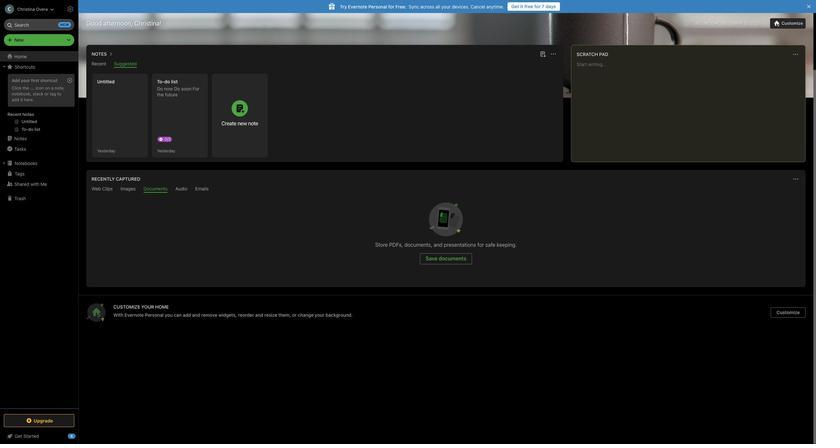 Task type: locate. For each thing, give the bounding box(es) containing it.
for
[[535, 4, 541, 9], [389, 4, 395, 9], [478, 242, 485, 248]]

yesterday
[[97, 149, 115, 153], [157, 149, 175, 153]]

0 vertical spatial personal
[[369, 4, 387, 9]]

the
[[23, 85, 29, 91], [157, 92, 164, 98]]

notes
[[92, 51, 107, 57], [22, 112, 34, 117], [14, 136, 27, 141]]

soon
[[181, 86, 192, 92]]

it
[[521, 4, 524, 9], [20, 97, 23, 102]]

1 vertical spatial add
[[183, 313, 191, 318]]

1 vertical spatial tab list
[[88, 186, 805, 193]]

get for get it free for 7 days
[[512, 4, 520, 9]]

new
[[60, 23, 69, 27], [238, 121, 247, 127]]

recent down the notes button
[[92, 61, 106, 67]]

1 vertical spatial recent
[[8, 112, 21, 117]]

0 horizontal spatial yesterday
[[97, 149, 115, 153]]

1 vertical spatial more actions image
[[793, 175, 801, 183]]

evernote
[[348, 4, 368, 9], [125, 313, 144, 318]]

upgrade
[[34, 419, 53, 424]]

More actions field
[[549, 50, 559, 59], [792, 50, 801, 59], [792, 175, 801, 184]]

tab list containing web clips
[[88, 186, 805, 193]]

1 horizontal spatial add
[[183, 313, 191, 318]]

group inside tree
[[0, 72, 78, 136]]

and up save
[[434, 242, 443, 248]]

0 horizontal spatial for
[[389, 4, 395, 9]]

wednesday,
[[696, 21, 721, 26]]

save documents
[[426, 256, 467, 262]]

click
[[12, 85, 21, 91]]

tab list containing recent
[[88, 61, 563, 68]]

1 horizontal spatial get
[[512, 4, 520, 9]]

for inside button
[[535, 4, 541, 9]]

notebook,
[[12, 91, 32, 96]]

keeping.
[[497, 242, 517, 248]]

notes link
[[0, 133, 78, 144]]

customize
[[113, 305, 140, 310]]

0 horizontal spatial add
[[12, 97, 19, 102]]

overa
[[36, 6, 48, 12]]

1 horizontal spatial do
[[174, 86, 180, 92]]

0 vertical spatial it
[[521, 4, 524, 9]]

add down notebook,
[[12, 97, 19, 102]]

scratch pad
[[577, 52, 609, 57]]

home
[[155, 305, 169, 310]]

0 horizontal spatial it
[[20, 97, 23, 102]]

recent for recent
[[92, 61, 106, 67]]

it inside button
[[521, 4, 524, 9]]

more actions image
[[550, 50, 558, 58]]

personal inside 'customize your home with evernote personal you can add and remove widgets, reorder and resize them, or change your background.'
[[145, 313, 164, 318]]

1 vertical spatial or
[[292, 313, 297, 318]]

0 horizontal spatial personal
[[145, 313, 164, 318]]

1 vertical spatial the
[[157, 92, 164, 98]]

Account field
[[0, 3, 54, 16]]

group containing add your first shortcut
[[0, 72, 78, 136]]

tree
[[0, 51, 78, 409]]

christina
[[17, 6, 35, 12]]

customize button
[[771, 18, 806, 29], [772, 308, 806, 318]]

free
[[525, 4, 534, 9]]

future
[[165, 92, 178, 98]]

1 vertical spatial personal
[[145, 313, 164, 318]]

with
[[30, 181, 39, 187]]

expand notebooks image
[[2, 161, 7, 166]]

upgrade button
[[4, 415, 74, 428]]

get it free for 7 days button
[[508, 2, 560, 11]]

suggested tab
[[114, 61, 137, 68]]

1 vertical spatial your
[[21, 78, 30, 83]]

evernote right try
[[348, 4, 368, 9]]

create
[[222, 121, 237, 127]]

0 horizontal spatial your
[[21, 78, 30, 83]]

evernote down customize
[[125, 313, 144, 318]]

customize your home with evernote personal you can add and remove widgets, reorder and resize them, or change your background.
[[113, 305, 353, 318]]

and left resize
[[255, 313, 263, 318]]

and inside the documents tab panel
[[434, 242, 443, 248]]

2 vertical spatial your
[[315, 313, 325, 318]]

1 horizontal spatial recent
[[92, 61, 106, 67]]

1 vertical spatial get
[[15, 434, 22, 440]]

1 horizontal spatial yesterday
[[157, 149, 175, 153]]

0 vertical spatial customize
[[782, 21, 804, 26]]

shared with me
[[14, 181, 47, 187]]

2023
[[751, 21, 761, 26]]

a
[[51, 85, 54, 91]]

0 horizontal spatial recent
[[8, 112, 21, 117]]

0 horizontal spatial or
[[45, 91, 49, 96]]

get left free
[[512, 4, 520, 9]]

and left remove
[[192, 313, 200, 318]]

icon
[[36, 85, 44, 91]]

0 vertical spatial more actions image
[[792, 51, 800, 58]]

0 vertical spatial the
[[23, 85, 29, 91]]

try evernote personal for free: sync across all your devices. cancel anytime.
[[340, 4, 505, 9]]

0 vertical spatial tab list
[[88, 61, 563, 68]]

to-do list do now do soon for the future
[[157, 79, 200, 98]]

get it free for 7 days
[[512, 4, 556, 9]]

your right all
[[442, 4, 451, 9]]

1 horizontal spatial evernote
[[348, 4, 368, 9]]

0 horizontal spatial get
[[15, 434, 22, 440]]

save documents button
[[420, 254, 472, 265]]

0 vertical spatial evernote
[[348, 4, 368, 9]]

your right change
[[315, 313, 325, 318]]

it down notebook,
[[20, 97, 23, 102]]

0 vertical spatial new
[[60, 23, 69, 27]]

with
[[113, 313, 123, 318]]

or right them,
[[292, 313, 297, 318]]

documents,
[[405, 242, 433, 248]]

notebooks
[[15, 161, 38, 166]]

widgets,
[[219, 313, 237, 318]]

now
[[164, 86, 173, 92]]

documents tab
[[144, 186, 168, 193]]

0 horizontal spatial do
[[157, 86, 163, 92]]

sync
[[409, 4, 420, 9]]

it inside icon on a note, notebook, stack or tag to add it here.
[[20, 97, 23, 102]]

7
[[542, 4, 545, 9]]

recent down notebook,
[[8, 112, 21, 117]]

your
[[442, 4, 451, 9], [21, 78, 30, 83], [315, 313, 325, 318]]

for left the safe
[[478, 242, 485, 248]]

or inside icon on a note, notebook, stack or tag to add it here.
[[45, 91, 49, 96]]

1 horizontal spatial it
[[521, 4, 524, 9]]

group
[[0, 72, 78, 136]]

store pdfs, documents, and presentations for safe keeping.
[[376, 242, 517, 248]]

recently captured button
[[90, 175, 140, 183]]

0 vertical spatial or
[[45, 91, 49, 96]]

audio
[[176, 186, 188, 192]]

1 vertical spatial new
[[238, 121, 247, 127]]

get started
[[15, 434, 39, 440]]

0 horizontal spatial the
[[23, 85, 29, 91]]

to
[[57, 91, 61, 96]]

1 tab list from the top
[[88, 61, 563, 68]]

more actions image for scratch pad
[[792, 51, 800, 58]]

the inside tree
[[23, 85, 29, 91]]

it left free
[[521, 4, 524, 9]]

documents
[[439, 256, 467, 262]]

1 vertical spatial it
[[20, 97, 23, 102]]

settings image
[[67, 5, 74, 13]]

your up click the ...
[[21, 78, 30, 83]]

add right can in the bottom left of the page
[[183, 313, 191, 318]]

personal
[[369, 4, 387, 9], [145, 313, 164, 318]]

personal left free:
[[369, 4, 387, 9]]

get for get started
[[15, 434, 22, 440]]

devices.
[[452, 4, 470, 9]]

1 horizontal spatial or
[[292, 313, 297, 318]]

new inside "search box"
[[60, 23, 69, 27]]

do down list
[[174, 86, 180, 92]]

tab list
[[88, 61, 563, 68], [88, 186, 805, 193]]

for left 7
[[535, 4, 541, 9]]

or down the on
[[45, 91, 49, 96]]

emails tab
[[195, 186, 209, 193]]

0 vertical spatial get
[[512, 4, 520, 9]]

2 horizontal spatial and
[[434, 242, 443, 248]]

2 do from the left
[[174, 86, 180, 92]]

2 tab list from the top
[[88, 186, 805, 193]]

get
[[512, 4, 520, 9], [15, 434, 22, 440]]

1 vertical spatial notes
[[22, 112, 34, 117]]

get inside get it free for 7 days button
[[512, 4, 520, 9]]

change
[[298, 313, 314, 318]]

your inside 'customize your home with evernote personal you can add and remove widgets, reorder and resize them, or change your background.'
[[315, 313, 325, 318]]

1 vertical spatial evernote
[[125, 313, 144, 318]]

untitled
[[97, 79, 115, 84]]

0 vertical spatial recent
[[92, 61, 106, 67]]

add inside icon on a note, notebook, stack or tag to add it here.
[[12, 97, 19, 102]]

the left 'future'
[[157, 92, 164, 98]]

add
[[12, 97, 19, 102], [183, 313, 191, 318]]

0/3
[[165, 137, 171, 142]]

save
[[426, 256, 438, 262]]

0 vertical spatial customize button
[[771, 18, 806, 29]]

new down settings icon on the top left
[[60, 23, 69, 27]]

the left ...
[[23, 85, 29, 91]]

days
[[546, 4, 556, 9]]

2 horizontal spatial for
[[535, 4, 541, 9]]

1 horizontal spatial and
[[255, 313, 263, 318]]

0 vertical spatial notes
[[92, 51, 107, 57]]

do
[[157, 86, 163, 92], [174, 86, 180, 92]]

web clips tab
[[92, 186, 113, 193]]

suggested tab panel
[[86, 68, 564, 162]]

2 horizontal spatial your
[[442, 4, 451, 9]]

the inside to-do list do now do soon for the future
[[157, 92, 164, 98]]

Search text field
[[8, 19, 70, 31]]

personal down your
[[145, 313, 164, 318]]

and
[[434, 242, 443, 248], [192, 313, 200, 318], [255, 313, 263, 318]]

get left started in the left bottom of the page
[[15, 434, 22, 440]]

0 horizontal spatial new
[[60, 23, 69, 27]]

first
[[31, 78, 39, 83]]

recent
[[92, 61, 106, 67], [8, 112, 21, 117]]

do down to-
[[157, 86, 163, 92]]

pdfs,
[[390, 242, 403, 248]]

yesterday down 0/3
[[157, 149, 175, 153]]

web clips
[[92, 186, 113, 192]]

more actions image
[[792, 51, 800, 58], [793, 175, 801, 183]]

1 horizontal spatial for
[[478, 242, 485, 248]]

notes down here.
[[22, 112, 34, 117]]

notes up tasks
[[14, 136, 27, 141]]

1 horizontal spatial new
[[238, 121, 247, 127]]

get inside help and learning task checklist field
[[15, 434, 22, 440]]

1 horizontal spatial your
[[315, 313, 325, 318]]

for left free:
[[389, 4, 395, 9]]

1 horizontal spatial the
[[157, 92, 164, 98]]

recently captured
[[92, 176, 140, 182]]

pad
[[600, 52, 609, 57]]

scratch
[[577, 52, 599, 57]]

notes up recent tab
[[92, 51, 107, 57]]

tags button
[[0, 169, 78, 179]]

more actions image for recently captured
[[793, 175, 801, 183]]

yesterday up recently
[[97, 149, 115, 153]]

0 vertical spatial add
[[12, 97, 19, 102]]

new search field
[[8, 19, 71, 31]]

note,
[[55, 85, 65, 91]]

0 horizontal spatial evernote
[[125, 313, 144, 318]]

wednesday, december 13, 2023
[[696, 21, 761, 26]]

new left note
[[238, 121, 247, 127]]



Task type: vqa. For each thing, say whether or not it's contained in the screenshot.
tab list containing Recent
yes



Task type: describe. For each thing, give the bounding box(es) containing it.
1 yesterday from the left
[[97, 149, 115, 153]]

notebooks link
[[0, 158, 78, 169]]

or inside 'customize your home with evernote personal you can add and remove widgets, reorder and resize them, or change your background.'
[[292, 313, 297, 318]]

emails
[[195, 186, 209, 192]]

0 horizontal spatial and
[[192, 313, 200, 318]]

new
[[14, 37, 24, 43]]

click to collapse image
[[76, 433, 81, 441]]

more actions field for recently captured
[[792, 175, 801, 184]]

Start writing… text field
[[577, 62, 806, 157]]

do
[[165, 79, 170, 84]]

add
[[12, 78, 20, 83]]

tasks button
[[0, 144, 78, 154]]

recent notes
[[8, 112, 34, 117]]

documents tab panel
[[86, 193, 806, 288]]

trash
[[14, 196, 26, 201]]

6
[[71, 435, 73, 439]]

for
[[193, 86, 200, 92]]

click the ...
[[12, 85, 35, 91]]

home
[[14, 54, 27, 59]]

notes button
[[90, 50, 115, 58]]

13,
[[745, 21, 750, 26]]

safe
[[486, 242, 496, 248]]

tasks
[[14, 146, 26, 152]]

christina!
[[135, 20, 162, 27]]

audio tab
[[176, 186, 188, 193]]

anytime.
[[487, 4, 505, 9]]

evernote inside 'customize your home with evernote personal you can add and remove widgets, reorder and resize them, or change your background.'
[[125, 313, 144, 318]]

...
[[30, 85, 35, 91]]

remove
[[202, 313, 217, 318]]

0 vertical spatial your
[[442, 4, 451, 9]]

presentations
[[444, 242, 477, 248]]

shortcuts
[[15, 64, 35, 70]]

create new note button
[[212, 74, 268, 158]]

suggested
[[114, 61, 137, 67]]

2 vertical spatial notes
[[14, 136, 27, 141]]

good afternoon, christina!
[[86, 20, 162, 27]]

shared with me link
[[0, 179, 78, 189]]

them,
[[279, 313, 291, 318]]

tree containing home
[[0, 51, 78, 409]]

1 do from the left
[[157, 86, 163, 92]]

for inside the documents tab panel
[[478, 242, 485, 248]]

shortcuts button
[[0, 62, 78, 72]]

resize
[[265, 313, 278, 318]]

1 horizontal spatial personal
[[369, 4, 387, 9]]

recent tab
[[92, 61, 106, 68]]

me
[[41, 181, 47, 187]]

more actions field for scratch pad
[[792, 50, 801, 59]]

afternoon,
[[104, 20, 133, 27]]

2 yesterday from the left
[[157, 149, 175, 153]]

documents
[[144, 186, 168, 192]]

shortcut
[[40, 78, 57, 83]]

1 vertical spatial customize button
[[772, 308, 806, 318]]

trash link
[[0, 193, 78, 204]]

notes inside button
[[92, 51, 107, 57]]

for for 7
[[535, 4, 541, 9]]

december
[[722, 21, 743, 26]]

here.
[[24, 97, 34, 102]]

store
[[376, 242, 388, 248]]

reorder
[[238, 313, 254, 318]]

tag
[[50, 91, 56, 96]]

all
[[436, 4, 441, 9]]

background.
[[326, 313, 353, 318]]

list
[[171, 79, 178, 84]]

for for free:
[[389, 4, 395, 9]]

cancel
[[471, 4, 486, 9]]

shared
[[14, 181, 29, 187]]

can
[[174, 313, 182, 318]]

icon on a note, notebook, stack or tag to add it here.
[[12, 85, 65, 102]]

across
[[421, 4, 435, 9]]

images tab
[[121, 186, 136, 193]]

1 vertical spatial customize
[[777, 310, 801, 316]]

christina overa
[[17, 6, 48, 12]]

tab list for notes
[[88, 61, 563, 68]]

free:
[[396, 4, 407, 9]]

try
[[340, 4, 347, 9]]

tags
[[15, 171, 25, 177]]

tab list for recently captured
[[88, 186, 805, 193]]

add inside 'customize your home with evernote personal you can add and remove widgets, reorder and resize them, or change your background.'
[[183, 313, 191, 318]]

your
[[141, 305, 154, 310]]

on
[[45, 85, 50, 91]]

your inside tree
[[21, 78, 30, 83]]

recently
[[92, 176, 115, 182]]

Help and Learning task checklist field
[[0, 432, 78, 442]]

you
[[165, 313, 173, 318]]

create new note
[[222, 121, 258, 127]]

new inside button
[[238, 121, 247, 127]]

captured
[[116, 176, 140, 182]]

images
[[121, 186, 136, 192]]

clips
[[102, 186, 113, 192]]

recent for recent notes
[[8, 112, 21, 117]]

good
[[86, 20, 102, 27]]

scratch pad button
[[576, 51, 609, 58]]

started
[[23, 434, 39, 440]]



